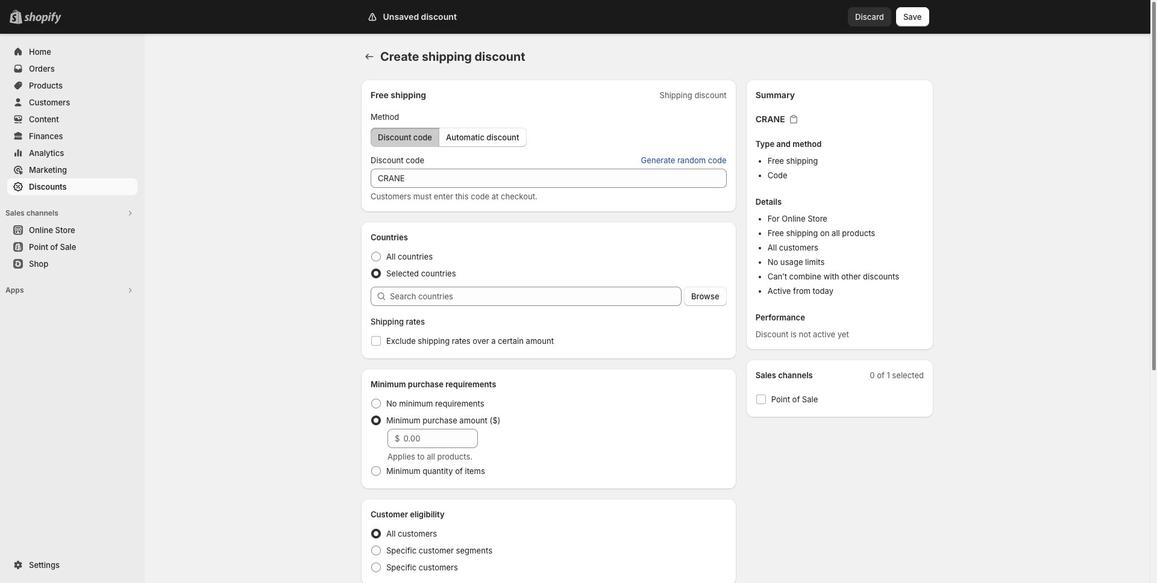 Task type: locate. For each thing, give the bounding box(es) containing it.
None text field
[[371, 169, 727, 188]]

shopify image
[[24, 12, 61, 24]]

Search countries text field
[[390, 287, 682, 306]]



Task type: describe. For each thing, give the bounding box(es) containing it.
0.00 text field
[[404, 429, 478, 448]]



Task type: vqa. For each thing, say whether or not it's contained in the screenshot.
YYYY-MM-DD text box
no



